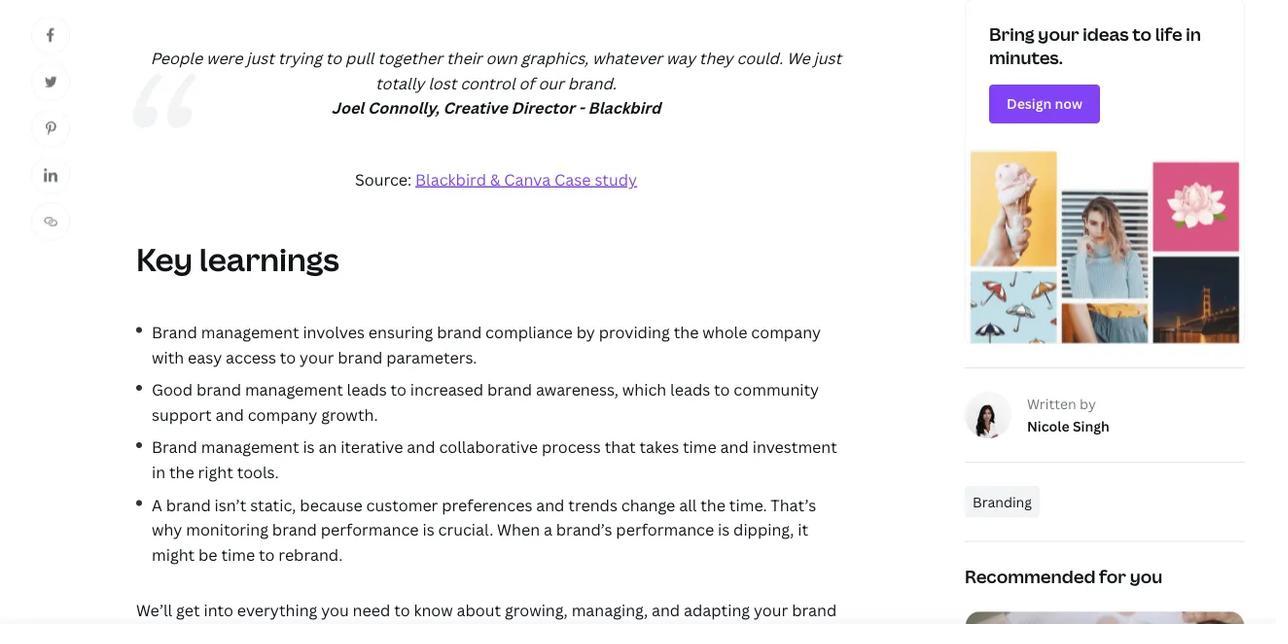 Task type: vqa. For each thing, say whether or not it's contained in the screenshot.
button
no



Task type: describe. For each thing, give the bounding box(es) containing it.
were
[[206, 48, 243, 69]]

customer
[[367, 495, 438, 516]]

when
[[497, 520, 540, 541]]

to inside a brand isn't static, because customer preferences and trends change all the time. that's why monitoring brand performance is crucial. when a brand's performance is dipping, it might be time to rebrand.
[[259, 545, 275, 565]]

good
[[152, 380, 193, 400]]

study
[[595, 169, 638, 190]]

iterative
[[341, 437, 403, 458]]

the inside a brand isn't static, because customer preferences and trends change all the time. that's why monitoring brand performance is crucial. when a brand's performance is dipping, it might be time to rebrand.
[[701, 495, 726, 516]]

a
[[152, 495, 162, 516]]

access
[[226, 347, 276, 368]]

right
[[198, 462, 233, 483]]

time.
[[730, 495, 767, 516]]

1 performance from the left
[[321, 520, 419, 541]]

brand inside we'll get into everything you need to know about growing, managing, and adapting your brand
[[792, 601, 837, 622]]

you inside we'll get into everything you need to know about growing, managing, and adapting your brand
[[321, 601, 349, 622]]

totally
[[376, 73, 425, 93]]

nicole
[[1028, 417, 1070, 435]]

parameters.
[[387, 347, 477, 368]]

time inside brand management is an iterative and collaborative process that takes time and investment in the right tools.
[[683, 437, 717, 458]]

support
[[152, 404, 212, 425]]

recommended
[[966, 565, 1096, 589]]

by inside brand management involves ensuring brand compliance by providing the whole company with easy access to your brand parameters.
[[577, 322, 596, 343]]

canva
[[505, 169, 551, 190]]

recommended for you
[[966, 565, 1163, 589]]

adapting
[[684, 601, 751, 622]]

blackbird & canva case study link
[[416, 169, 638, 190]]

blackbird inside people were just trying to pull together their own graphics, whatever way they could. we just totally lost control of our brand. joel connolly, creative director - blackbird
[[588, 97, 661, 118]]

to down parameters.
[[391, 380, 407, 400]]

preferences
[[442, 495, 533, 516]]

which
[[623, 380, 667, 400]]

increased
[[411, 380, 484, 400]]

static,
[[250, 495, 296, 516]]

graphics,
[[521, 48, 589, 69]]

control
[[461, 73, 515, 93]]

learnings
[[199, 238, 340, 280]]

process
[[542, 437, 601, 458]]

&
[[490, 169, 501, 190]]

brand up parameters.
[[437, 322, 482, 343]]

all
[[680, 495, 697, 516]]

whatever
[[593, 48, 663, 69]]

-
[[579, 97, 585, 118]]

pull
[[346, 48, 374, 69]]

crucial.
[[438, 520, 494, 541]]

connolly,
[[368, 97, 440, 118]]

joel
[[332, 97, 364, 118]]

in inside brand management is an iterative and collaborative process that takes time and investment in the right tools.
[[152, 462, 166, 483]]

life
[[1156, 22, 1183, 46]]

to inside we'll get into everything you need to know about growing, managing, and adapting your brand
[[394, 601, 410, 622]]

could.
[[737, 48, 784, 69]]

in inside bring your ideas to life in minutes.
[[1187, 22, 1202, 46]]

trying
[[278, 48, 322, 69]]

to left community
[[714, 380, 730, 400]]

growing,
[[505, 601, 568, 622]]

brand.
[[568, 73, 617, 93]]

investment
[[753, 437, 838, 458]]

company inside the good brand management leads to increased brand awareness, which leads to community support and company growth.
[[248, 404, 318, 425]]

our
[[539, 73, 564, 93]]

takes
[[640, 437, 679, 458]]

a brand isn't static, because customer preferences and trends change all the time. that's why monitoring brand performance is crucial. when a brand's performance is dipping, it might be time to rebrand.
[[152, 495, 817, 565]]

it
[[798, 520, 809, 541]]

branding link
[[966, 487, 1040, 518]]

bring
[[990, 22, 1035, 46]]

brand's
[[556, 520, 613, 541]]

your inside we'll get into everything you need to know about growing, managing, and adapting your brand
[[754, 601, 789, 622]]

managing,
[[572, 601, 648, 622]]

brand management involves ensuring brand compliance by providing the whole company with easy access to your brand parameters.
[[152, 322, 821, 368]]

minutes.
[[990, 45, 1064, 69]]

your inside brand management involves ensuring brand compliance by providing the whole company with easy access to your brand parameters.
[[300, 347, 334, 368]]

1 leads from the left
[[347, 380, 387, 400]]

dipping,
[[734, 520, 795, 541]]

ensuring
[[369, 322, 433, 343]]

branding
[[973, 493, 1033, 511]]

and inside a brand isn't static, because customer preferences and trends change all the time. that's why monitoring brand performance is crucial. when a brand's performance is dipping, it might be time to rebrand.
[[537, 495, 565, 516]]

2 horizontal spatial is
[[718, 520, 730, 541]]

together
[[378, 48, 443, 69]]

we'll get into everything you need to know about growing, managing, and adapting your brand
[[136, 601, 837, 625]]

to inside people were just trying to pull together their own graphics, whatever way they could. we just totally lost control of our brand. joel connolly, creative director - blackbird
[[326, 48, 342, 69]]

providing
[[599, 322, 670, 343]]

bring your ideas to life in minutes. link
[[966, 0, 1246, 344]]

be
[[199, 545, 218, 565]]

0 vertical spatial you
[[1131, 565, 1163, 589]]

the inside brand management involves ensuring brand compliance by providing the whole company with easy access to your brand parameters.
[[674, 322, 699, 343]]

with
[[152, 347, 184, 368]]

whole
[[703, 322, 748, 343]]



Task type: locate. For each thing, give the bounding box(es) containing it.
0 vertical spatial brand
[[152, 322, 197, 343]]

management down access
[[245, 380, 343, 400]]

time down monitoring
[[221, 545, 255, 565]]

0 horizontal spatial just
[[246, 48, 274, 69]]

and right 'support'
[[216, 404, 244, 425]]

1 horizontal spatial in
[[1187, 22, 1202, 46]]

0 horizontal spatial blackbird
[[416, 169, 487, 190]]

brand for brand management involves ensuring brand compliance by providing the whole company with easy access to your brand parameters.
[[152, 322, 197, 343]]

and up a
[[537, 495, 565, 516]]

0 vertical spatial the
[[674, 322, 699, 343]]

awareness,
[[536, 380, 619, 400]]

to right access
[[280, 347, 296, 368]]

management inside brand management is an iterative and collaborative process that takes time and investment in the right tools.
[[201, 437, 299, 458]]

management
[[201, 322, 299, 343], [245, 380, 343, 400], [201, 437, 299, 458]]

1 horizontal spatial blackbird
[[588, 97, 661, 118]]

and inside the good brand management leads to increased brand awareness, which leads to community support and company growth.
[[216, 404, 244, 425]]

2 vertical spatial management
[[201, 437, 299, 458]]

ideas
[[1084, 22, 1130, 46]]

growth.
[[321, 404, 378, 425]]

and left adapting
[[652, 601, 681, 622]]

0 vertical spatial by
[[577, 322, 596, 343]]

trends
[[569, 495, 618, 516]]

by
[[577, 322, 596, 343], [1080, 395, 1097, 414]]

brand down easy
[[197, 380, 241, 400]]

everything
[[237, 601, 318, 622]]

the left 'right'
[[169, 462, 194, 483]]

in
[[1187, 22, 1202, 46], [152, 462, 166, 483]]

why
[[152, 520, 182, 541]]

0 horizontal spatial is
[[303, 437, 315, 458]]

brand up with
[[152, 322, 197, 343]]

brand down 'support'
[[152, 437, 197, 458]]

rebrand.
[[279, 545, 343, 565]]

management for is
[[201, 437, 299, 458]]

time right takes
[[683, 437, 717, 458]]

case
[[555, 169, 591, 190]]

brand
[[437, 322, 482, 343], [338, 347, 383, 368], [197, 380, 241, 400], [488, 380, 532, 400], [166, 495, 211, 516], [272, 520, 317, 541], [792, 601, 837, 622]]

director
[[512, 97, 575, 118]]

blackbird left &
[[416, 169, 487, 190]]

1 vertical spatial you
[[321, 601, 349, 622]]

is left the an
[[303, 437, 315, 458]]

1 horizontal spatial company
[[752, 322, 821, 343]]

management inside brand management involves ensuring brand compliance by providing the whole company with easy access to your brand parameters.
[[201, 322, 299, 343]]

a
[[544, 520, 553, 541]]

and
[[216, 404, 244, 425], [407, 437, 436, 458], [721, 437, 749, 458], [537, 495, 565, 516], [652, 601, 681, 622]]

performance down customer
[[321, 520, 419, 541]]

singh
[[1074, 417, 1110, 435]]

is inside brand management is an iterative and collaborative process that takes time and investment in the right tools.
[[303, 437, 315, 458]]

their
[[447, 48, 482, 69]]

1 vertical spatial your
[[300, 347, 334, 368]]

you left the "need"
[[321, 601, 349, 622]]

by up singh
[[1080, 395, 1097, 414]]

just
[[246, 48, 274, 69], [814, 48, 842, 69]]

company up tools. at the bottom
[[248, 404, 318, 425]]

blackbird down brand.
[[588, 97, 661, 118]]

you
[[1131, 565, 1163, 589], [321, 601, 349, 622]]

1 vertical spatial the
[[169, 462, 194, 483]]

2 leads from the left
[[671, 380, 711, 400]]

we
[[787, 48, 811, 69]]

to inside brand management involves ensuring brand compliance by providing the whole company with easy access to your brand parameters.
[[280, 347, 296, 368]]

management inside the good brand management leads to increased brand awareness, which leads to community support and company growth.
[[245, 380, 343, 400]]

1 brand from the top
[[152, 322, 197, 343]]

to left life
[[1133, 22, 1152, 46]]

leads
[[347, 380, 387, 400], [671, 380, 711, 400]]

brand right a
[[166, 495, 211, 516]]

the inside brand management is an iterative and collaborative process that takes time and investment in the right tools.
[[169, 462, 194, 483]]

easy
[[188, 347, 222, 368]]

and right iterative
[[407, 437, 436, 458]]

1 horizontal spatial by
[[1080, 395, 1097, 414]]

0 horizontal spatial you
[[321, 601, 349, 622]]

0 vertical spatial time
[[683, 437, 717, 458]]

your inside bring your ideas to life in minutes.
[[1039, 22, 1080, 46]]

1 horizontal spatial is
[[423, 520, 435, 541]]

0 vertical spatial management
[[201, 322, 299, 343]]

0 horizontal spatial your
[[300, 347, 334, 368]]

the left whole
[[674, 322, 699, 343]]

performance down the change
[[616, 520, 715, 541]]

is down customer
[[423, 520, 435, 541]]

1 vertical spatial company
[[248, 404, 318, 425]]

your
[[1039, 22, 1080, 46], [300, 347, 334, 368], [754, 601, 789, 622]]

you right for
[[1131, 565, 1163, 589]]

need
[[353, 601, 391, 622]]

1 horizontal spatial time
[[683, 437, 717, 458]]

brand for brand management is an iterative and collaborative process that takes time and investment in the right tools.
[[152, 437, 197, 458]]

2 horizontal spatial the
[[701, 495, 726, 516]]

bring your ideas to life in minutes.
[[990, 22, 1202, 69]]

the
[[674, 322, 699, 343], [169, 462, 194, 483], [701, 495, 726, 516]]

in right life
[[1187, 22, 1202, 46]]

we'll
[[136, 601, 172, 622]]

that
[[605, 437, 636, 458]]

2 vertical spatial your
[[754, 601, 789, 622]]

brand inside brand management involves ensuring brand compliance by providing the whole company with easy access to your brand parameters.
[[152, 322, 197, 343]]

leads up growth.
[[347, 380, 387, 400]]

your right bring
[[1039, 22, 1080, 46]]

2 brand from the top
[[152, 437, 197, 458]]

0 horizontal spatial leads
[[347, 380, 387, 400]]

creative
[[443, 97, 508, 118]]

tools.
[[237, 462, 279, 483]]

1 vertical spatial blackbird
[[416, 169, 487, 190]]

an
[[319, 437, 337, 458]]

monitoring
[[186, 520, 269, 541]]

that's
[[771, 495, 817, 516]]

company
[[752, 322, 821, 343], [248, 404, 318, 425]]

1 horizontal spatial your
[[754, 601, 789, 622]]

your down involves
[[300, 347, 334, 368]]

by left providing
[[577, 322, 596, 343]]

blackbird
[[588, 97, 661, 118], [416, 169, 487, 190]]

management up tools. at the bottom
[[201, 437, 299, 458]]

0 horizontal spatial by
[[577, 322, 596, 343]]

brand down involves
[[338, 347, 383, 368]]

1 vertical spatial time
[[221, 545, 255, 565]]

to inside bring your ideas to life in minutes.
[[1133, 22, 1152, 46]]

2 horizontal spatial your
[[1039, 22, 1080, 46]]

to left the rebrand.
[[259, 545, 275, 565]]

and inside we'll get into everything you need to know about growing, managing, and adapting your brand
[[652, 601, 681, 622]]

just right we at top
[[814, 48, 842, 69]]

might
[[152, 545, 195, 565]]

1 horizontal spatial leads
[[671, 380, 711, 400]]

about
[[457, 601, 501, 622]]

brand down it
[[792, 601, 837, 622]]

brand inside brand management is an iterative and collaborative process that takes time and investment in the right tools.
[[152, 437, 197, 458]]

source: blackbird & canva case study
[[355, 169, 638, 190]]

written by nicole singh
[[1028, 395, 1110, 435]]

by inside written by nicole singh
[[1080, 395, 1097, 414]]

0 horizontal spatial time
[[221, 545, 255, 565]]

0 vertical spatial company
[[752, 322, 821, 343]]

to right the "need"
[[394, 601, 410, 622]]

written
[[1028, 395, 1077, 414]]

0 vertical spatial your
[[1039, 22, 1080, 46]]

your right adapting
[[754, 601, 789, 622]]

brand up the rebrand.
[[272, 520, 317, 541]]

management up access
[[201, 322, 299, 343]]

source:
[[355, 169, 412, 190]]

2 just from the left
[[814, 48, 842, 69]]

brand management is an iterative and collaborative process that takes time and investment in the right tools.
[[152, 437, 838, 483]]

company up community
[[752, 322, 821, 343]]

of
[[519, 73, 535, 93]]

1 horizontal spatial performance
[[616, 520, 715, 541]]

brand
[[152, 322, 197, 343], [152, 437, 197, 458]]

isn't
[[215, 495, 247, 516]]

is down the time.
[[718, 520, 730, 541]]

0 horizontal spatial in
[[152, 462, 166, 483]]

the right all
[[701, 495, 726, 516]]

0 horizontal spatial company
[[248, 404, 318, 425]]

0 vertical spatial in
[[1187, 22, 1202, 46]]

1 horizontal spatial the
[[674, 322, 699, 343]]

1 vertical spatial brand
[[152, 437, 197, 458]]

time inside a brand isn't static, because customer preferences and trends change all the time. that's why monitoring brand performance is crucial. when a brand's performance is dipping, it might be time to rebrand.
[[221, 545, 255, 565]]

key
[[136, 238, 193, 280]]

0 horizontal spatial the
[[169, 462, 194, 483]]

community
[[734, 380, 820, 400]]

0 vertical spatial blackbird
[[588, 97, 661, 118]]

2 vertical spatial the
[[701, 495, 726, 516]]

1 vertical spatial management
[[245, 380, 343, 400]]

to left "pull"
[[326, 48, 342, 69]]

own
[[486, 48, 518, 69]]

know
[[414, 601, 453, 622]]

in up a
[[152, 462, 166, 483]]

way
[[666, 48, 696, 69]]

lost
[[428, 73, 457, 93]]

change
[[622, 495, 676, 516]]

2 performance from the left
[[616, 520, 715, 541]]

key learnings
[[136, 238, 340, 280]]

just right were
[[246, 48, 274, 69]]

because
[[300, 495, 363, 516]]

compliance
[[486, 322, 573, 343]]

1 just from the left
[[246, 48, 274, 69]]

leads right "which"
[[671, 380, 711, 400]]

1 vertical spatial in
[[152, 462, 166, 483]]

brand down brand management involves ensuring brand compliance by providing the whole company with easy access to your brand parameters.
[[488, 380, 532, 400]]

people
[[151, 48, 203, 69]]

company inside brand management involves ensuring brand compliance by providing the whole company with easy access to your brand parameters.
[[752, 322, 821, 343]]

get
[[176, 601, 200, 622]]

1 horizontal spatial just
[[814, 48, 842, 69]]

0 horizontal spatial performance
[[321, 520, 419, 541]]

1 horizontal spatial you
[[1131, 565, 1163, 589]]

nicole singh link
[[1028, 415, 1110, 437]]

collaborative
[[439, 437, 538, 458]]

1 vertical spatial by
[[1080, 395, 1097, 414]]

management for involves
[[201, 322, 299, 343]]

involves
[[303, 322, 365, 343]]

and up the time.
[[721, 437, 749, 458]]



